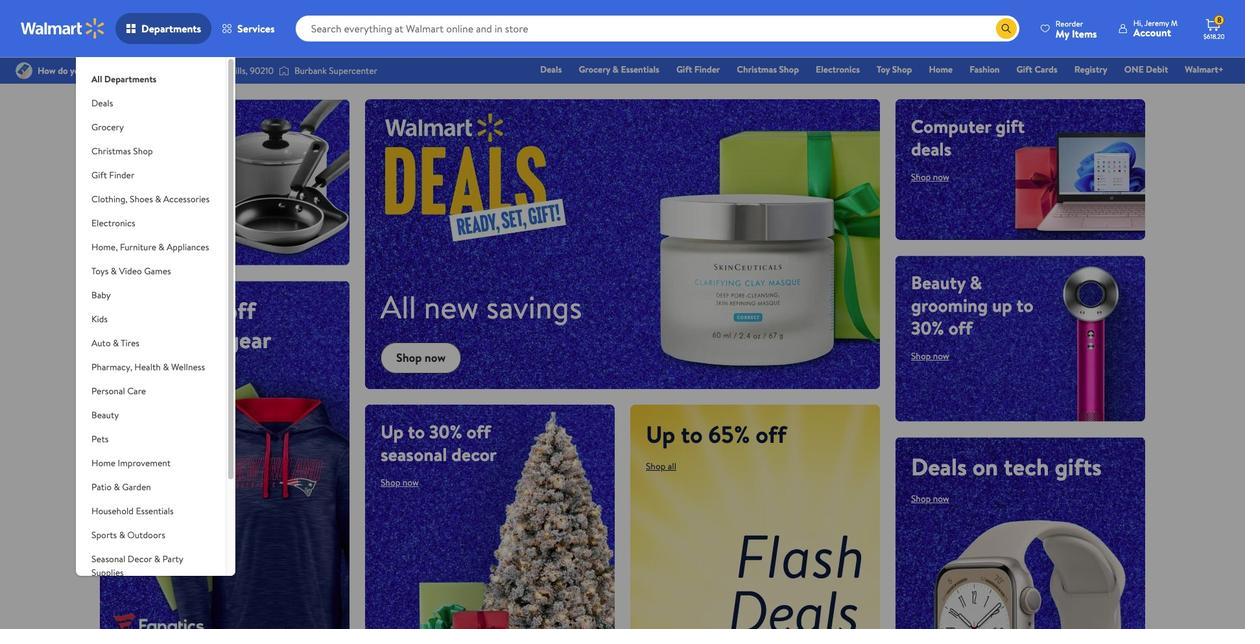 Task type: describe. For each thing, give the bounding box(es) containing it.
kids button
[[76, 308, 226, 332]]

all new savings
[[381, 285, 582, 329]]

toy shop
[[877, 63, 913, 76]]

up to 25% off sports-fan gear
[[116, 295, 272, 356]]

gift finder for gift finder dropdown button
[[92, 169, 135, 182]]

patio
[[92, 481, 112, 494]]

off for up to 25% off sports-fan gear
[[225, 295, 256, 327]]

deals for up
[[116, 136, 156, 162]]

new
[[424, 285, 479, 329]]

shop now link for great home deals
[[116, 171, 154, 184]]

now for computer gift deals
[[934, 171, 950, 184]]

to for up to 65% off
[[681, 418, 703, 451]]

toys & video games
[[92, 265, 171, 278]]

grocery & essentials
[[579, 63, 660, 76]]

0 vertical spatial essentials
[[621, 63, 660, 76]]

Search search field
[[296, 16, 1020, 42]]

gift cards link
[[1011, 62, 1064, 77]]

25%
[[178, 295, 219, 327]]

computer gift deals
[[912, 114, 1025, 162]]

& right patio
[[114, 481, 120, 494]]

to inside beauty & grooming up to 30% off
[[1017, 292, 1034, 318]]

debit
[[1147, 63, 1169, 76]]

personal care
[[92, 385, 146, 398]]

gift for gift finder link
[[677, 63, 693, 76]]

christmas shop link
[[731, 62, 805, 77]]

all departments link
[[76, 57, 226, 91]]

toys & video games button
[[76, 260, 226, 284]]

great home deals
[[116, 114, 209, 162]]

personal care button
[[76, 380, 226, 404]]

grooming
[[912, 292, 988, 318]]

kids
[[92, 313, 108, 326]]

now for all new savings
[[425, 350, 446, 366]]

grocery & essentials link
[[573, 62, 666, 77]]

up
[[993, 292, 1013, 318]]

shop now link for up to 25% off sports-fan gear
[[116, 365, 154, 378]]

finder for gift finder dropdown button
[[109, 169, 135, 182]]

shop now link for up to 30% off seasonal decor
[[381, 476, 419, 489]]

off for up to 65% off
[[756, 418, 787, 451]]

home
[[165, 114, 209, 139]]

account
[[1134, 25, 1172, 40]]

computer
[[912, 114, 992, 139]]

home,
[[92, 241, 118, 254]]

health
[[135, 361, 161, 374]]

video
[[119, 265, 142, 278]]

deals for the deals dropdown button
[[92, 97, 113, 110]]

gift finder for gift finder link
[[677, 63, 720, 76]]

home link
[[924, 62, 959, 77]]

gifts
[[1055, 451, 1102, 483]]

grocery for grocery & essentials
[[579, 63, 611, 76]]

pharmacy, health & wellness button
[[76, 356, 226, 380]]

up for up to 65% off
[[646, 418, 676, 451]]

patio & garden button
[[76, 476, 226, 500]]

shop now for computer gift deals
[[912, 171, 950, 184]]

on
[[973, 451, 999, 483]]

shop for computer gift deals
[[912, 171, 931, 184]]

m
[[1172, 18, 1178, 29]]

auto & tires
[[92, 337, 140, 350]]

electronics for electronics dropdown button
[[92, 217, 135, 230]]

pets button
[[76, 428, 226, 452]]

30% inside beauty & grooming up to 30% off
[[912, 315, 945, 340]]

shop now for up to 30% off seasonal decor
[[381, 476, 419, 489]]

shop now for deals on tech gifts
[[912, 492, 950, 505]]

wellness
[[171, 361, 205, 374]]

search icon image
[[1002, 23, 1012, 34]]

seasonal
[[92, 553, 126, 566]]

seasonal decor & party supplies
[[92, 553, 183, 579]]

shop now link for all new savings
[[381, 342, 462, 374]]

home improvement button
[[76, 452, 226, 476]]

all
[[668, 460, 677, 473]]

gear
[[226, 324, 272, 356]]

& right toys
[[111, 265, 117, 278]]

baby
[[92, 289, 111, 302]]

shop now for all new savings
[[396, 350, 446, 366]]

& inside 'dropdown button'
[[163, 361, 169, 374]]

games
[[144, 265, 171, 278]]

sports & outdoors button
[[76, 524, 226, 548]]

shop for up to 65% off
[[646, 460, 666, 473]]

one
[[1125, 63, 1144, 76]]

shop for great home deals
[[116, 171, 135, 184]]

65%
[[709, 418, 751, 451]]

essentials inside dropdown button
[[136, 505, 174, 518]]

one debit link
[[1119, 62, 1175, 77]]

electronics link
[[811, 62, 866, 77]]

gift
[[996, 114, 1025, 139]]

christmas for 'christmas shop' dropdown button on the top left of the page
[[92, 145, 131, 158]]

electronics for electronics 'link'
[[816, 63, 860, 76]]

electronics button
[[76, 212, 226, 236]]

furniture
[[120, 241, 156, 254]]

Walmart Site-Wide search field
[[296, 16, 1020, 42]]

party
[[162, 553, 183, 566]]

home, furniture & appliances button
[[76, 236, 226, 260]]

deals for deals link
[[541, 63, 562, 76]]

shop for up to 30% off seasonal decor
[[381, 476, 401, 489]]

walmart image
[[21, 18, 105, 39]]

shop now for up to 25% off sports-fan gear
[[116, 365, 154, 378]]

home for home
[[929, 63, 953, 76]]

improvement
[[118, 457, 171, 470]]

deals link
[[535, 62, 568, 77]]

all for all new savings
[[381, 285, 417, 329]]

appliances
[[167, 241, 209, 254]]

deals for beauty
[[912, 136, 952, 162]]

shoes
[[130, 193, 153, 206]]

shop now for beauty & grooming up to 30% off
[[912, 349, 950, 362]]

clothing, shoes & accessories button
[[76, 188, 226, 212]]

$618.20
[[1204, 32, 1226, 41]]

toy shop link
[[871, 62, 918, 77]]

& right the sports
[[119, 529, 125, 542]]

now for great home deals
[[137, 171, 154, 184]]

seasonal decor & party supplies button
[[76, 548, 226, 585]]

toy
[[877, 63, 890, 76]]

sports & outdoors
[[92, 529, 165, 542]]

shop for up to 25% off sports-fan gear
[[116, 365, 135, 378]]

up for up to 25% off sports-fan gear
[[116, 295, 145, 327]]



Task type: locate. For each thing, give the bounding box(es) containing it.
off for up to 30% off seasonal decor
[[467, 419, 491, 444]]

christmas for christmas shop link at right top
[[737, 63, 777, 76]]

electronics left the toy
[[816, 63, 860, 76]]

household essentials
[[92, 505, 174, 518]]

registry
[[1075, 63, 1108, 76]]

& down search search field
[[613, 63, 619, 76]]

30%
[[912, 315, 945, 340], [429, 419, 463, 444]]

savings
[[487, 285, 582, 329]]

&
[[613, 63, 619, 76], [155, 193, 161, 206], [159, 241, 165, 254], [111, 265, 117, 278], [970, 270, 983, 295], [113, 337, 119, 350], [163, 361, 169, 374], [114, 481, 120, 494], [119, 529, 125, 542], [154, 553, 160, 566]]

8
[[1218, 14, 1222, 25]]

household essentials button
[[76, 500, 226, 524]]

fashion link
[[964, 62, 1006, 77]]

christmas shop inside dropdown button
[[92, 145, 153, 158]]

services
[[238, 21, 275, 36]]

0 horizontal spatial home
[[92, 457, 116, 470]]

shop all
[[646, 460, 677, 473]]

shop inside "link"
[[893, 63, 913, 76]]

0 horizontal spatial up
[[116, 295, 145, 327]]

shop
[[780, 63, 799, 76], [893, 63, 913, 76], [133, 145, 153, 158], [116, 171, 135, 184], [912, 171, 931, 184], [912, 349, 931, 362], [396, 350, 422, 366], [116, 365, 135, 378], [646, 460, 666, 473], [381, 476, 401, 489], [912, 492, 931, 505]]

home inside dropdown button
[[92, 457, 116, 470]]

home improvement
[[92, 457, 171, 470]]

up for up to 30% off seasonal decor
[[381, 419, 404, 444]]

0 vertical spatial christmas
[[737, 63, 777, 76]]

clothing, shoes & accessories
[[92, 193, 210, 206]]

0 vertical spatial gift finder
[[677, 63, 720, 76]]

electronics down clothing,
[[92, 217, 135, 230]]

up inside up to 25% off sports-fan gear
[[116, 295, 145, 327]]

gift finder button
[[76, 164, 226, 188]]

departments inside popup button
[[141, 21, 201, 36]]

0 horizontal spatial gift
[[92, 169, 107, 182]]

2 vertical spatial deals
[[912, 451, 967, 483]]

grocery for grocery
[[92, 121, 124, 134]]

& left party
[[154, 553, 160, 566]]

tech
[[1004, 451, 1050, 483]]

electronics inside 'link'
[[816, 63, 860, 76]]

0 vertical spatial finder
[[695, 63, 720, 76]]

gift left cards
[[1017, 63, 1033, 76]]

1 horizontal spatial deals
[[912, 136, 952, 162]]

pets
[[92, 433, 109, 446]]

1 vertical spatial deals
[[92, 97, 113, 110]]

clothing,
[[92, 193, 128, 206]]

baby button
[[76, 284, 226, 308]]

& left up
[[970, 270, 983, 295]]

personal
[[92, 385, 125, 398]]

reorder
[[1056, 18, 1084, 29]]

fashion
[[970, 63, 1000, 76]]

to right up
[[1017, 292, 1034, 318]]

beauty
[[912, 270, 966, 295], [92, 409, 119, 422]]

& left tires
[[113, 337, 119, 350]]

0 vertical spatial beauty
[[912, 270, 966, 295]]

0 vertical spatial home
[[929, 63, 953, 76]]

1 deals from the left
[[116, 136, 156, 162]]

care
[[127, 385, 146, 398]]

deals inside deals link
[[541, 63, 562, 76]]

& right the shoes
[[155, 193, 161, 206]]

1 vertical spatial gift finder
[[92, 169, 135, 182]]

christmas shop button
[[76, 140, 226, 164]]

0 horizontal spatial electronics
[[92, 217, 135, 230]]

1 vertical spatial departments
[[104, 73, 157, 86]]

seasonal
[[381, 442, 447, 467]]

up to 65% off
[[646, 418, 787, 451]]

off
[[225, 295, 256, 327], [949, 315, 973, 340], [756, 418, 787, 451], [467, 419, 491, 444]]

fan
[[187, 324, 220, 356]]

christmas down great on the left of the page
[[92, 145, 131, 158]]

2 horizontal spatial deals
[[912, 451, 967, 483]]

gift for gift finder dropdown button
[[92, 169, 107, 182]]

& right furniture
[[159, 241, 165, 254]]

now for up to 25% off sports-fan gear
[[137, 365, 154, 378]]

outdoors
[[127, 529, 165, 542]]

0 vertical spatial deals
[[541, 63, 562, 76]]

1 vertical spatial grocery
[[92, 121, 124, 134]]

1 horizontal spatial electronics
[[816, 63, 860, 76]]

tires
[[121, 337, 140, 350]]

gift finder
[[677, 63, 720, 76], [92, 169, 135, 182]]

deals inside computer gift deals
[[912, 136, 952, 162]]

deals for deals on tech gifts
[[912, 451, 967, 483]]

gift cards
[[1017, 63, 1058, 76]]

shop now for great home deals
[[116, 171, 154, 184]]

deals inside great home deals
[[116, 136, 156, 162]]

gift for gift cards link
[[1017, 63, 1033, 76]]

0 horizontal spatial christmas
[[92, 145, 131, 158]]

beauty for beauty
[[92, 409, 119, 422]]

1 vertical spatial finder
[[109, 169, 135, 182]]

decor
[[128, 553, 152, 566]]

1 vertical spatial all
[[381, 285, 417, 329]]

pharmacy,
[[92, 361, 132, 374]]

now for deals on tech gifts
[[934, 492, 950, 505]]

to inside up to 25% off sports-fan gear
[[151, 295, 172, 327]]

0 vertical spatial christmas shop
[[737, 63, 799, 76]]

hi,
[[1134, 18, 1144, 29]]

1 horizontal spatial christmas
[[737, 63, 777, 76]]

& right health
[[163, 361, 169, 374]]

gift up clothing,
[[92, 169, 107, 182]]

essentials down search search field
[[621, 63, 660, 76]]

1 horizontal spatial gift
[[677, 63, 693, 76]]

1 horizontal spatial finder
[[695, 63, 720, 76]]

shop all link
[[646, 460, 677, 473]]

0 horizontal spatial beauty
[[92, 409, 119, 422]]

0 horizontal spatial grocery
[[92, 121, 124, 134]]

& inside beauty & grooming up to 30% off
[[970, 270, 983, 295]]

1 horizontal spatial christmas shop
[[737, 63, 799, 76]]

walmart+ link
[[1180, 62, 1230, 77]]

gift down walmart site-wide search box
[[677, 63, 693, 76]]

deals
[[116, 136, 156, 162], [912, 136, 952, 162]]

departments up the deals dropdown button
[[104, 73, 157, 86]]

shop now link
[[116, 171, 154, 184], [912, 171, 950, 184], [381, 342, 462, 374], [912, 349, 950, 362], [116, 365, 154, 378], [381, 476, 419, 489], [912, 492, 950, 505]]

decor
[[452, 442, 497, 467]]

finder inside gift finder link
[[695, 63, 720, 76]]

beauty for beauty & grooming up to 30% off
[[912, 270, 966, 295]]

1 horizontal spatial home
[[929, 63, 953, 76]]

departments up "all departments" link
[[141, 21, 201, 36]]

now for beauty & grooming up to 30% off
[[934, 349, 950, 362]]

beauty inside dropdown button
[[92, 409, 119, 422]]

christmas inside christmas shop link
[[737, 63, 777, 76]]

garden
[[122, 481, 151, 494]]

off inside up to 30% off seasonal decor
[[467, 419, 491, 444]]

shop for all new savings
[[396, 350, 422, 366]]

1 vertical spatial 30%
[[429, 419, 463, 444]]

0 horizontal spatial gift finder
[[92, 169, 135, 182]]

to up 'auto & tires' dropdown button
[[151, 295, 172, 327]]

finder inside gift finder dropdown button
[[109, 169, 135, 182]]

1 horizontal spatial 30%
[[912, 315, 945, 340]]

home, furniture & appliances
[[92, 241, 209, 254]]

sports
[[92, 529, 117, 542]]

shop now link for beauty & grooming up to 30% off
[[912, 349, 950, 362]]

to left 65% at the right bottom of the page
[[681, 418, 703, 451]]

2 horizontal spatial gift
[[1017, 63, 1033, 76]]

now for up to 30% off seasonal decor
[[403, 476, 419, 489]]

grocery inside grocery "dropdown button"
[[92, 121, 124, 134]]

up
[[116, 295, 145, 327], [646, 418, 676, 451], [381, 419, 404, 444]]

all departments
[[92, 73, 157, 86]]

electronics
[[816, 63, 860, 76], [92, 217, 135, 230]]

deals inside dropdown button
[[92, 97, 113, 110]]

finder for gift finder link
[[695, 63, 720, 76]]

christmas shop
[[737, 63, 799, 76], [92, 145, 153, 158]]

all for all departments
[[92, 73, 102, 86]]

1 horizontal spatial essentials
[[621, 63, 660, 76]]

patio & garden
[[92, 481, 151, 494]]

all
[[92, 73, 102, 86], [381, 285, 417, 329]]

gift finder up clothing,
[[92, 169, 135, 182]]

jeremy
[[1145, 18, 1170, 29]]

items
[[1073, 26, 1098, 41]]

0 vertical spatial 30%
[[912, 315, 945, 340]]

1 horizontal spatial all
[[381, 285, 417, 329]]

grocery down the deals dropdown button
[[92, 121, 124, 134]]

home for home improvement
[[92, 457, 116, 470]]

0 vertical spatial electronics
[[816, 63, 860, 76]]

2 horizontal spatial up
[[646, 418, 676, 451]]

to inside up to 30% off seasonal decor
[[408, 419, 425, 444]]

great
[[116, 114, 160, 139]]

household
[[92, 505, 134, 518]]

gift finder link
[[671, 62, 726, 77]]

0 horizontal spatial essentials
[[136, 505, 174, 518]]

walmart+
[[1186, 63, 1224, 76]]

beauty inside beauty & grooming up to 30% off
[[912, 270, 966, 295]]

to for up to 30% off seasonal decor
[[408, 419, 425, 444]]

0 horizontal spatial christmas shop
[[92, 145, 153, 158]]

grocery right deals link
[[579, 63, 611, 76]]

gift finder inside dropdown button
[[92, 169, 135, 182]]

& inside dropdown button
[[159, 241, 165, 254]]

1 vertical spatial christmas shop
[[92, 145, 153, 158]]

auto & tires button
[[76, 332, 226, 356]]

electronics inside dropdown button
[[92, 217, 135, 230]]

shop now
[[116, 171, 154, 184], [912, 171, 950, 184], [912, 349, 950, 362], [396, 350, 446, 366], [116, 365, 154, 378], [381, 476, 419, 489], [912, 492, 950, 505]]

departments inside "all departments" link
[[104, 73, 157, 86]]

shop for beauty & grooming up to 30% off
[[912, 349, 931, 362]]

my
[[1056, 26, 1070, 41]]

1 vertical spatial christmas
[[92, 145, 131, 158]]

christmas right gift finder link
[[737, 63, 777, 76]]

& inside dropdown button
[[113, 337, 119, 350]]

0 horizontal spatial deals
[[116, 136, 156, 162]]

hi, jeremy m account
[[1134, 18, 1178, 40]]

gift finder down walmart site-wide search box
[[677, 63, 720, 76]]

gift inside dropdown button
[[92, 169, 107, 182]]

shop inside dropdown button
[[133, 145, 153, 158]]

0 vertical spatial all
[[92, 73, 102, 86]]

1 vertical spatial electronics
[[92, 217, 135, 230]]

all up the deals dropdown button
[[92, 73, 102, 86]]

1 horizontal spatial beauty
[[912, 270, 966, 295]]

accessories
[[163, 193, 210, 206]]

0 vertical spatial departments
[[141, 21, 201, 36]]

1 vertical spatial home
[[92, 457, 116, 470]]

finder up clothing,
[[109, 169, 135, 182]]

christmas shop for 'christmas shop' dropdown button on the top left of the page
[[92, 145, 153, 158]]

finder left christmas shop link at right top
[[695, 63, 720, 76]]

auto
[[92, 337, 111, 350]]

0 horizontal spatial 30%
[[429, 419, 463, 444]]

shop now link for deals on tech gifts
[[912, 492, 950, 505]]

30% inside up to 30% off seasonal decor
[[429, 419, 463, 444]]

1 horizontal spatial up
[[381, 419, 404, 444]]

1 vertical spatial beauty
[[92, 409, 119, 422]]

1 horizontal spatial gift finder
[[677, 63, 720, 76]]

essentials down 'patio & garden' dropdown button
[[136, 505, 174, 518]]

1 vertical spatial essentials
[[136, 505, 174, 518]]

beauty & grooming up to 30% off
[[912, 270, 1034, 340]]

0 horizontal spatial finder
[[109, 169, 135, 182]]

0 horizontal spatial deals
[[92, 97, 113, 110]]

home
[[929, 63, 953, 76], [92, 457, 116, 470]]

& inside seasonal decor & party supplies
[[154, 553, 160, 566]]

all left new
[[381, 285, 417, 329]]

0 horizontal spatial all
[[92, 73, 102, 86]]

christmas inside 'christmas shop' dropdown button
[[92, 145, 131, 158]]

beauty button
[[76, 404, 226, 428]]

1 horizontal spatial grocery
[[579, 63, 611, 76]]

to for up to 25% off sports-fan gear
[[151, 295, 172, 327]]

2 deals from the left
[[912, 136, 952, 162]]

christmas
[[737, 63, 777, 76], [92, 145, 131, 158]]

deals button
[[76, 91, 226, 116]]

registry link
[[1069, 62, 1114, 77]]

to left decor
[[408, 419, 425, 444]]

off inside beauty & grooming up to 30% off
[[949, 315, 973, 340]]

toys
[[92, 265, 109, 278]]

christmas shop for christmas shop link at right top
[[737, 63, 799, 76]]

1 horizontal spatial deals
[[541, 63, 562, 76]]

sports-
[[116, 324, 187, 356]]

home left the fashion 'link'
[[929, 63, 953, 76]]

reorder my items
[[1056, 18, 1098, 41]]

home up patio
[[92, 457, 116, 470]]

off inside up to 25% off sports-fan gear
[[225, 295, 256, 327]]

shop now link for computer gift deals
[[912, 171, 950, 184]]

0 vertical spatial grocery
[[579, 63, 611, 76]]

shop for deals on tech gifts
[[912, 492, 931, 505]]

up inside up to 30% off seasonal decor
[[381, 419, 404, 444]]

gift
[[677, 63, 693, 76], [1017, 63, 1033, 76], [92, 169, 107, 182]]

deals on tech gifts
[[912, 451, 1102, 483]]

grocery inside 'grocery & essentials' link
[[579, 63, 611, 76]]



Task type: vqa. For each thing, say whether or not it's contained in the screenshot.
topmost the icon
no



